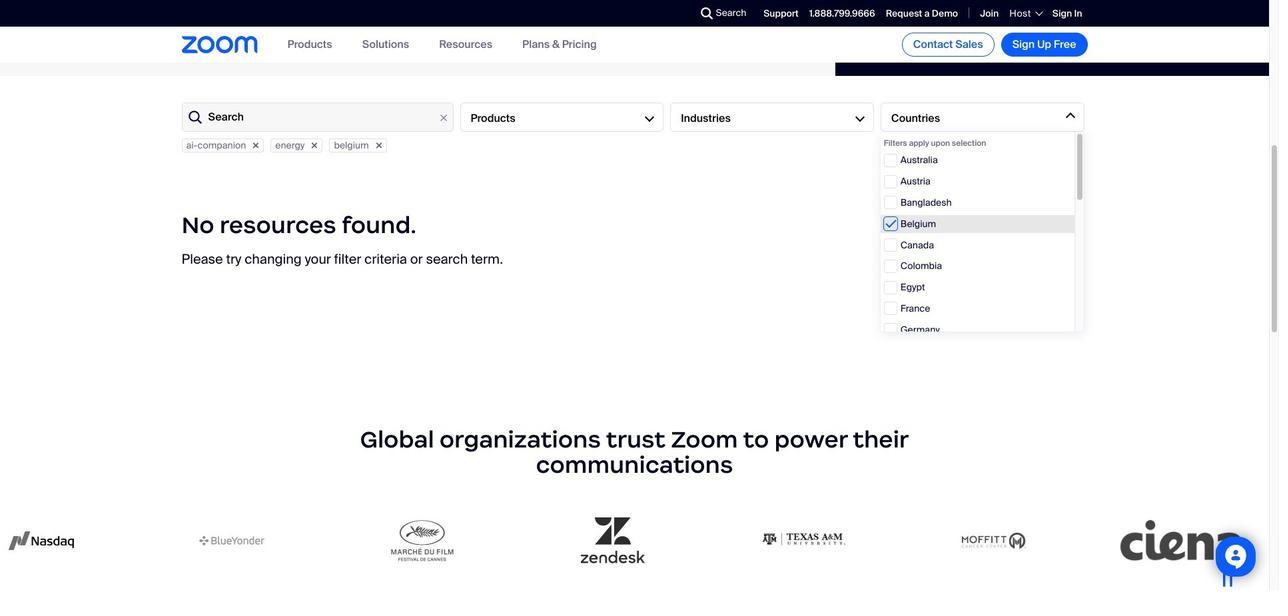 Task type: vqa. For each thing, say whether or not it's contained in the screenshot.
email@yourcompany.com "Text Box"
no



Task type: locate. For each thing, give the bounding box(es) containing it.
None search field
[[652, 3, 704, 24]]

zoom logo image
[[182, 36, 258, 53]]

blue yonder logo image
[[143, 518, 307, 565]]

None text field
[[182, 103, 454, 132]]

marche du film logo image
[[334, 518, 498, 565]]

moffitt logo image
[[906, 518, 1069, 565]]

zen desk logo image
[[524, 518, 688, 565]]

accessibility text for the logo slide component element
[[0, 401, 1273, 591]]



Task type: describe. For each thing, give the bounding box(es) containing it.
search image
[[701, 7, 713, 19]]

clear search image
[[436, 111, 451, 125]]

search image
[[701, 7, 713, 19]]

nasdaq logo image
[[0, 518, 116, 565]]

texas a&m logo image
[[715, 518, 879, 565]]



